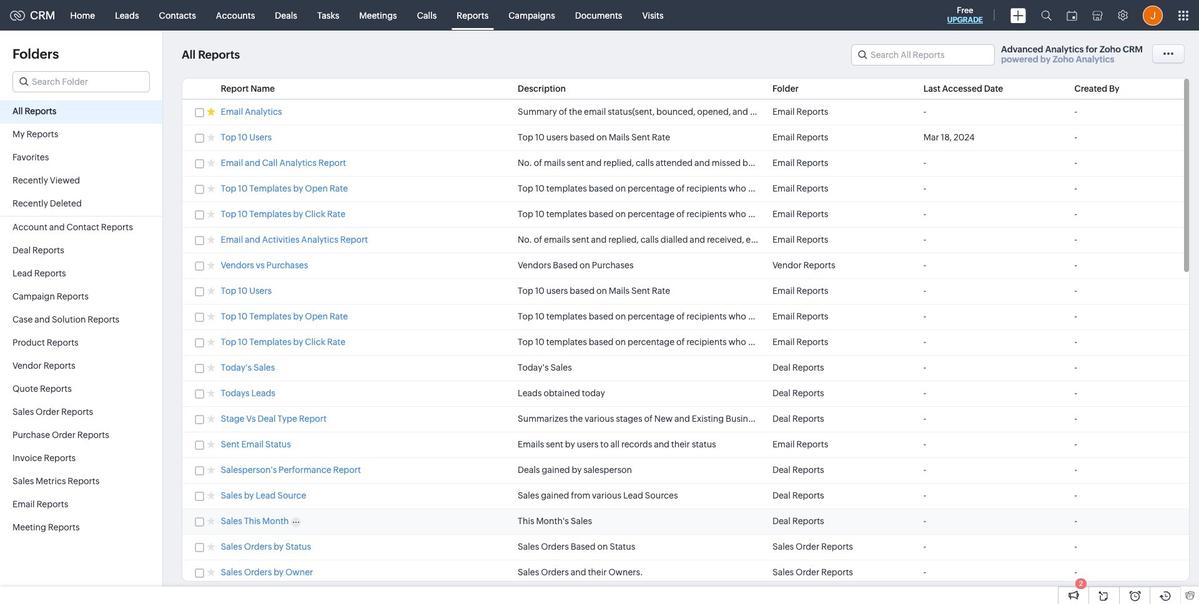 Task type: vqa. For each thing, say whether or not it's contained in the screenshot.
the Other Modules field
no



Task type: describe. For each thing, give the bounding box(es) containing it.
profile image
[[1143, 5, 1163, 25]]

profile element
[[1136, 0, 1171, 30]]

create menu element
[[1003, 0, 1034, 30]]

search element
[[1034, 0, 1059, 31]]

logo image
[[10, 10, 25, 20]]



Task type: locate. For each thing, give the bounding box(es) containing it.
calendar image
[[1067, 10, 1078, 20]]

Search Folder text field
[[13, 72, 149, 92]]

create menu image
[[1011, 8, 1026, 23]]

Search All Reports text field
[[852, 45, 994, 65]]

search image
[[1041, 10, 1052, 21]]



